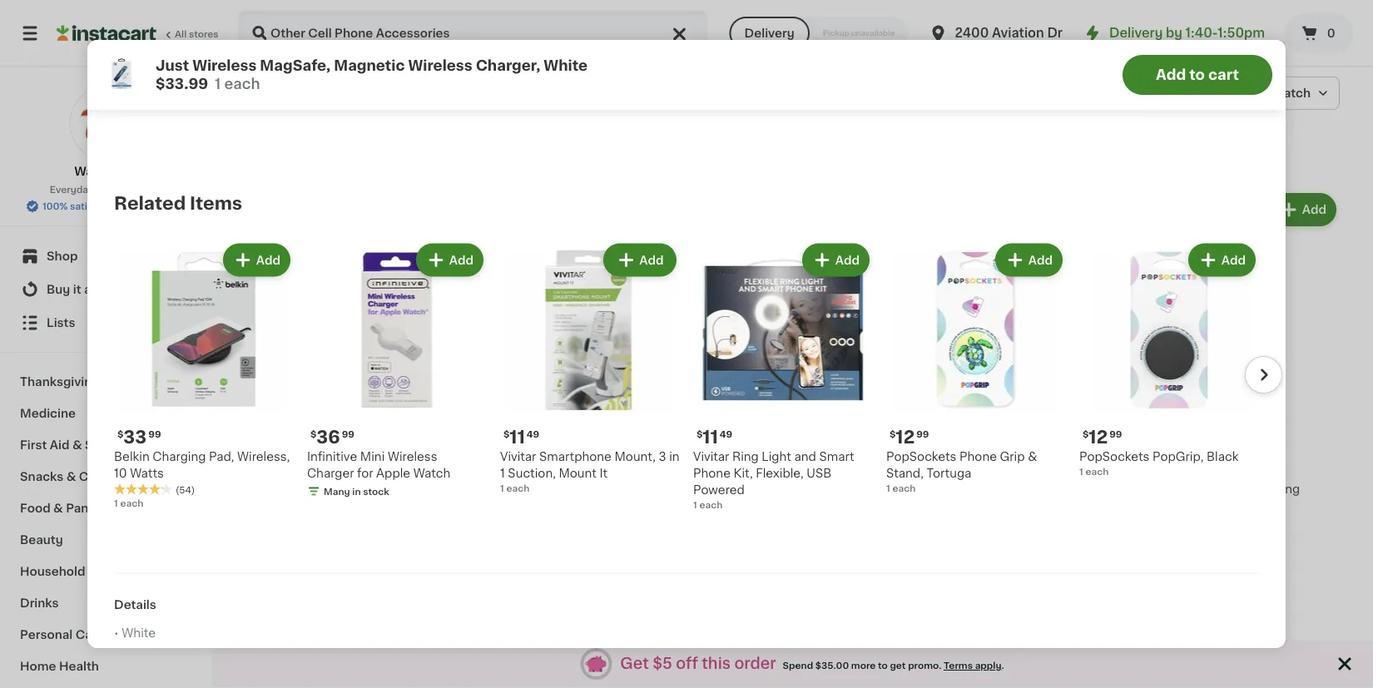 Task type: describe. For each thing, give the bounding box(es) containing it.
add button for popsockets phone grip & stand, tortuga
[[997, 245, 1062, 275]]

first aid & safety
[[20, 440, 124, 451]]

apple, for 21
[[1159, 483, 1196, 495]]

add for popsockets popgrip, black
[[1222, 254, 1246, 266]]

magnetic for just wireless magsafe, magnetic wireless charger, white $33.99 1 each
[[334, 59, 405, 73]]

buy it again
[[47, 284, 117, 296]]

add button for belkin charging pad, wireless, 10 watts
[[225, 245, 289, 275]]

nylon
[[607, 483, 642, 495]]

$ 11 49 for smartphone
[[504, 429, 540, 446]]

100% satisfaction guarantee
[[43, 202, 176, 211]]

100% for 100% satisfaction guarantee place your order with peace of mind.
[[999, 60, 1031, 72]]

just wireless magsafe, magnetic wireless charger, white $33.99 1 each
[[156, 59, 588, 91]]

stock
[[363, 487, 390, 496]]

thanksgiving
[[20, 376, 100, 388]]

delivery by 1:40-1:50pm
[[1110, 27, 1266, 39]]

suction,
[[508, 468, 556, 479]]

charger
[[307, 468, 354, 479]]

it
[[600, 468, 608, 479]]

item carousel region
[[91, 234, 1283, 533]]

items
[[190, 195, 242, 212]]

prices
[[123, 185, 153, 194]]

all stores link
[[57, 10, 220, 57]]

100% satisfaction guarantee place your order with peace of mind.
[[970, 60, 1184, 88]]

charger, for just wireless magsafe, magnetic wireless charger, white $33.99 1 each
[[476, 59, 541, 73]]

mount,
[[615, 451, 656, 463]]

$ 33 99 for just
[[253, 461, 297, 479]]

add button for popsockets popgrip, black
[[1190, 245, 1255, 275]]

magsafe, for just wireless magsafe, magnetic wireless charger, white $33.99 1 each
[[260, 59, 331, 73]]

aviation
[[992, 27, 1045, 39]]

$ 12 99 for popsockets popgrip, black
[[1083, 429, 1123, 446]]

to inside get $5 off this order spend $35.00 more to get promo. terms apply .
[[878, 662, 888, 671]]

personal care
[[20, 629, 104, 641]]

in inside vivitar smartphone mount, 3 in 1 suction, mount it 1 each
[[670, 451, 680, 463]]

walgreens logo image
[[70, 87, 143, 160]]

each inside popsockets popgrip, black 1 each
[[1086, 467, 1109, 476]]

belkin charging pad, wireless, 10 watts
[[114, 451, 290, 479]]

each inside product group
[[120, 499, 143, 508]]

$5
[[653, 657, 673, 672]]

99 inside $ 23 99
[[836, 462, 848, 471]]

add to cart
[[1157, 68, 1240, 82]]

smartphone
[[539, 451, 612, 463]]

lists
[[47, 317, 75, 329]]

braided
[[645, 483, 690, 495]]

satisfaction for 100% satisfaction guarantee
[[70, 202, 126, 211]]

product group containing 33
[[114, 240, 294, 510]]

household link
[[10, 556, 202, 588]]

$ 26 99
[[529, 461, 573, 479]]

delivery button
[[730, 17, 810, 50]]

medicine link
[[10, 398, 202, 430]]

0 button
[[1286, 13, 1354, 53]]

home health link
[[10, 651, 202, 683]]

connector for 21
[[1078, 500, 1140, 512]]

and
[[795, 451, 817, 463]]

charger, for just wireless magsafe, magnetic wireless charger, white
[[250, 500, 299, 512]]

your
[[1006, 77, 1032, 88]]

1:50pm
[[1218, 27, 1266, 39]]

•
[[114, 628, 119, 640]]

99 inside $ 36 99
[[342, 430, 355, 439]]

ring
[[733, 451, 759, 463]]

$ for add button for infinitive mini wireless charger for apple watch
[[311, 430, 317, 439]]

cable
[[751, 483, 786, 495]]

100% satisfaction guarantee link
[[999, 57, 1169, 74]]

food & pantry
[[20, 503, 106, 515]]

buy it again link
[[10, 273, 202, 306]]

just inside just wireless magsafe, magnetic wireless charger, white $33.99 1 each
[[156, 59, 189, 73]]

99 up $ 21 99
[[1110, 430, 1123, 439]]

delivery by 1:40-1:50pm link
[[1083, 23, 1266, 43]]

99 up 'stand,'
[[917, 430, 930, 439]]

add for vivitar ring light and smart phone kit, flexible, usb powered
[[836, 254, 860, 266]]

each inside just wireless magsafe, magnetic wireless charger, white $33.99 1 each
[[224, 77, 260, 91]]

23
[[811, 461, 834, 479]]

each inside vivitar ring light and smart phone kit, flexible, usb powered 1 each
[[700, 500, 723, 510]]

white inside just wireless magsafe, magnetic wireless charger, white $33.99 1 each
[[544, 59, 588, 73]]

everyday store prices
[[50, 185, 153, 194]]

medicine
[[20, 408, 76, 420]]

mount
[[559, 468, 597, 479]]

drinks
[[20, 598, 59, 609]]

$ for vivitar ring light and smart phone kit, flexible, usb powered's add button
[[697, 430, 703, 439]]

shop
[[47, 251, 78, 262]]

each inside popsockets phone grip & stand, tortuga 1 each
[[893, 484, 916, 493]]

charging
[[153, 451, 206, 463]]

99 left the charger
[[284, 462, 297, 471]]

buy
[[47, 284, 70, 296]]

$ right pad, at the left of page
[[253, 462, 259, 471]]

popsockets phone grip & stand, tortuga 1 each
[[887, 451, 1038, 493]]

add button for vivitar smartphone mount, 3 in 1 suction, mount it
[[608, 245, 675, 275]]

apply
[[976, 662, 1002, 671]]

by
[[1167, 27, 1183, 39]]

infinitive mini wireless charger for apple watch
[[307, 451, 451, 479]]

$ for popsockets phone grip & stand, tortuga add button
[[890, 430, 896, 439]]

grip
[[1000, 451, 1025, 463]]

wireless left free at the left of page
[[408, 59, 473, 73]]

usb
[[807, 468, 832, 479]]

best seller for 26
[[531, 444, 573, 451]]

wireless down 'stores'
[[192, 59, 257, 73]]

candy
[[79, 471, 119, 483]]

just wireless apple, iphone, lightning connector cable, white for 23
[[802, 483, 1025, 512]]

2400 aviation dr button
[[929, 10, 1063, 57]]

vivitar for vivitar ring light and smart phone kit, flexible, usb powered
[[694, 451, 730, 463]]

all stores
[[175, 30, 219, 39]]

$ 23 99
[[805, 461, 848, 479]]

best for 33
[[255, 444, 273, 451]]

12 for popsockets phone grip & stand, tortuga
[[896, 429, 915, 446]]

11 for vivitar ring light and smart phone kit, flexible, usb powered
[[703, 429, 718, 446]]

$ inside the $ 26 99
[[529, 462, 535, 471]]

wireless down the charger
[[278, 483, 328, 495]]

add for vivitar smartphone mount, 3 in 1 suction, mount it
[[641, 254, 666, 266]]

49 for smartphone
[[527, 430, 540, 439]]

seller for 26
[[551, 444, 573, 451]]

flexible,
[[756, 468, 804, 479]]

terms
[[944, 662, 973, 671]]

satisfaction for 100% satisfaction guarantee place your order with peace of mind.
[[1034, 60, 1105, 72]]

2400
[[955, 27, 989, 39]]

$33.99
[[156, 77, 208, 91]]

pantry
[[66, 503, 106, 515]]

1 inside popsockets popgrip, black 1 each
[[1080, 467, 1084, 476]]

popsockets popgrip, black 1 each
[[1080, 451, 1239, 476]]

.
[[1002, 662, 1005, 671]]

first aid & safety link
[[10, 430, 202, 461]]

33 for just
[[259, 461, 282, 479]]

add for just wireless apple, iphone, lightning connector cable, white
[[1303, 204, 1327, 216]]

many
[[324, 487, 350, 496]]

within
[[585, 58, 622, 70]]

popgrip,
[[1153, 451, 1204, 463]]

details
[[114, 600, 156, 611]]

49 for ring
[[720, 430, 733, 439]]

personal care link
[[10, 619, 202, 651]]

add button for infinitive mini wireless charger for apple watch
[[418, 245, 482, 275]]

popsockets for each
[[1080, 451, 1150, 463]]

thanksgiving link
[[10, 366, 202, 398]]

& right food
[[53, 503, 63, 515]]

cable, for 21
[[1143, 500, 1181, 512]]

apple, for 23
[[883, 483, 920, 495]]

white inside just wireless magsafe, magnetic wireless charger, white
[[302, 500, 336, 512]]

99 up belkin
[[148, 430, 161, 439]]

home
[[20, 661, 56, 673]]

order inside 100% satisfaction guarantee place your order with peace of mind.
[[1035, 77, 1066, 88]]

product group containing 21
[[1078, 190, 1341, 527]]

to inside button
[[1190, 68, 1206, 82]]

36
[[317, 429, 340, 446]]

guarantee for 100% satisfaction guarantee place your order with peace of mind.
[[1108, 60, 1169, 72]]

infinitive
[[307, 451, 357, 463]]

promo.
[[908, 662, 942, 671]]

26
[[535, 461, 558, 479]]

mini
[[360, 451, 385, 463]]

spend
[[783, 662, 814, 671]]

99 inside $ 21 99
[[1108, 462, 1121, 471]]

$ for add button for popsockets popgrip, black
[[1083, 430, 1089, 439]]

30
[[624, 58, 640, 70]]

lightning for 23
[[970, 483, 1025, 495]]

& inside popsockets phone grip & stand, tortuga 1 each
[[1028, 451, 1038, 463]]



Task type: locate. For each thing, give the bounding box(es) containing it.
$ up infinitive at the left
[[311, 430, 317, 439]]

33 up belkin
[[124, 429, 147, 446]]

aid
[[50, 440, 70, 451]]

$ 33 99
[[117, 429, 161, 446], [253, 461, 297, 479]]

add inside button
[[1157, 68, 1187, 82]]

$ 11 49 up suction,
[[504, 429, 540, 446]]

33
[[124, 429, 147, 446], [259, 461, 282, 479]]

0 vertical spatial magsafe,
[[260, 59, 331, 73]]

wireless down $ 23 99 at right
[[830, 483, 880, 495]]

1 vertical spatial phone
[[694, 468, 731, 479]]

99 inside the $ 26 99
[[560, 462, 573, 471]]

1 best from the left
[[255, 444, 273, 451]]

1 horizontal spatial phone
[[960, 451, 997, 463]]

snacks & candy
[[20, 471, 119, 483]]

1 12 from the left
[[896, 429, 915, 446]]

1 horizontal spatial satisfaction
[[1034, 60, 1105, 72]]

$ inside $ 23 99
[[805, 462, 811, 471]]

service type group
[[730, 17, 909, 50]]

1 49 from the left
[[527, 430, 540, 439]]

$ up 'stand,'
[[890, 430, 896, 439]]

1 horizontal spatial $ 12 99
[[1083, 429, 1123, 446]]

2 $ 12 99 from the left
[[1083, 429, 1123, 446]]

more
[[852, 662, 876, 671]]

iphone, for 23
[[923, 483, 967, 495]]

white down 'stand,'
[[908, 500, 942, 512]]

1 vertical spatial to
[[878, 662, 888, 671]]

wireless down "watch"
[[447, 483, 497, 495]]

2 best from the left
[[531, 444, 549, 451]]

1 horizontal spatial best
[[531, 444, 549, 451]]

white down popgrip,
[[1184, 500, 1218, 512]]

get $5 off this order status
[[614, 656, 1011, 673]]

0 horizontal spatial 12
[[896, 429, 915, 446]]

1 just wireless apple, iphone, lightning connector cable, white from the left
[[802, 483, 1025, 512]]

1 vertical spatial in
[[352, 487, 361, 496]]

0 vertical spatial guarantee
[[1108, 60, 1169, 72]]

terms apply button
[[944, 659, 1002, 673]]

charger, inside just wireless magsafe, magnetic wireless charger, white
[[250, 500, 299, 512]]

place
[[970, 77, 1003, 88]]

1 horizontal spatial vivitar
[[694, 451, 730, 463]]

many in stock
[[324, 487, 390, 496]]

1 vertical spatial 33
[[259, 461, 282, 479]]

again
[[84, 284, 117, 296]]

1 best seller from the left
[[255, 444, 297, 451]]

popsockets up 'stand,'
[[887, 451, 957, 463]]

1 horizontal spatial 12
[[1089, 429, 1108, 446]]

connector inside product group
[[1078, 500, 1140, 512]]

vivitar inside vivitar smartphone mount, 3 in 1 suction, mount it 1 each
[[500, 451, 536, 463]]

$35.00
[[816, 662, 849, 671]]

phone up tortuga on the right of page
[[960, 451, 997, 463]]

connector down $ 21 99
[[1078, 500, 1140, 512]]

2 cable, from the left
[[1143, 500, 1181, 512]]

$ for vivitar smartphone mount, 3 in 1 suction, mount it add button
[[504, 430, 510, 439]]

1 $ 12 99 from the left
[[890, 429, 930, 446]]

12 up 21
[[1089, 429, 1108, 446]]

0 horizontal spatial in
[[352, 487, 361, 496]]

2 11 from the left
[[703, 429, 718, 446]]

white right •
[[122, 628, 156, 640]]

(54)
[[176, 486, 195, 495]]

1 vertical spatial magnetic
[[389, 483, 444, 495]]

1 vertical spatial charger,
[[250, 500, 299, 512]]

0 horizontal spatial 33
[[124, 429, 147, 446]]

1 vertical spatial 100%
[[43, 202, 68, 211]]

store
[[96, 185, 121, 194]]

10
[[114, 468, 127, 479]]

1 each
[[114, 499, 143, 508]]

food & pantry link
[[10, 493, 202, 525]]

seller left 36
[[275, 444, 297, 451]]

wireless
[[192, 59, 257, 73], [408, 59, 473, 73], [388, 451, 438, 463], [278, 483, 328, 495], [447, 483, 497, 495], [554, 483, 604, 495], [830, 483, 880, 495], [1107, 483, 1156, 495]]

1 horizontal spatial popsockets
[[1080, 451, 1150, 463]]

order inside "status"
[[735, 657, 776, 672]]

0 horizontal spatial iphone,
[[923, 483, 967, 495]]

0 vertical spatial phone
[[960, 451, 997, 463]]

just wireless nylon braided lightning cable
[[526, 483, 786, 495]]

get $5 off this order spend $35.00 more to get promo. terms apply .
[[621, 657, 1005, 672]]

1 $ 11 49 from the left
[[504, 429, 540, 446]]

0
[[1328, 27, 1336, 39]]

satisfaction down everyday store prices
[[70, 202, 126, 211]]

0 vertical spatial 33
[[124, 429, 147, 446]]

each inside vivitar smartphone mount, 3 in 1 suction, mount it 1 each
[[507, 484, 530, 493]]

2 iphone, from the left
[[1199, 483, 1243, 495]]

$ 12 99 up $ 21 99
[[1083, 429, 1123, 446]]

seller up the $ 26 99
[[551, 444, 573, 451]]

2 12 from the left
[[1089, 429, 1108, 446]]

100% inside 100% satisfaction guarantee place your order with peace of mind.
[[999, 60, 1031, 72]]

add button
[[1271, 195, 1336, 225], [225, 245, 289, 275], [418, 245, 482, 275], [608, 245, 675, 275], [804, 245, 868, 275], [997, 245, 1062, 275], [1190, 245, 1255, 275], [443, 559, 507, 589], [719, 559, 783, 589]]

0 vertical spatial magnetic
[[334, 59, 405, 73]]

$ up safety
[[117, 430, 124, 439]]

satisfaction
[[1034, 60, 1105, 72], [70, 202, 126, 211]]

2 popsockets from the left
[[1080, 451, 1150, 463]]

everyday store prices link
[[50, 183, 163, 196]]

vivitar up powered
[[694, 451, 730, 463]]

just wireless apple, iphone, lightning connector cable, white inside product group
[[1078, 483, 1301, 512]]

49
[[527, 430, 540, 439], [720, 430, 733, 439]]

returns
[[539, 58, 582, 70]]

0 horizontal spatial 11
[[510, 429, 525, 446]]

1 horizontal spatial guarantee
[[1108, 60, 1169, 72]]

satisfaction inside 100% satisfaction guarantee place your order with peace of mind.
[[1034, 60, 1105, 72]]

just wireless apple, iphone, lightning connector cable, white down popgrip,
[[1078, 483, 1301, 512]]

guarantee down prices
[[128, 202, 176, 211]]

instacart logo image
[[57, 23, 157, 43]]

magnetic for just wireless magsafe, magnetic wireless charger, white
[[389, 483, 444, 495]]

best
[[255, 444, 273, 451], [531, 444, 549, 451]]

1 horizontal spatial seller
[[551, 444, 573, 451]]

11
[[510, 429, 525, 446], [703, 429, 718, 446]]

0 horizontal spatial connector
[[802, 500, 864, 512]]

99 right 23 at the bottom right of page
[[836, 462, 848, 471]]

snacks
[[20, 471, 64, 483]]

magnetic
[[334, 59, 405, 73], [389, 483, 444, 495]]

beauty link
[[10, 525, 202, 556]]

12 up 'stand,'
[[896, 429, 915, 446]]

1 horizontal spatial 100%
[[999, 60, 1031, 72]]

just for 26
[[526, 483, 552, 495]]

1 iphone, from the left
[[923, 483, 967, 495]]

$ for add button related to belkin charging pad, wireless, 10 watts
[[117, 430, 124, 439]]

best up 26
[[531, 444, 549, 451]]

1 vertical spatial order
[[735, 657, 776, 672]]

&
[[72, 440, 82, 451], [1028, 451, 1038, 463], [66, 471, 76, 483], [53, 503, 63, 515]]

1 horizontal spatial lightning
[[970, 483, 1025, 495]]

2 seller from the left
[[551, 444, 573, 451]]

wireless inside infinitive mini wireless charger for apple watch
[[388, 451, 438, 463]]

just wireless apple, iphone, lightning connector cable, white down 'stand,'
[[802, 483, 1025, 512]]

to left 'cart'
[[1190, 68, 1206, 82]]

apple
[[376, 468, 411, 479]]

each
[[224, 77, 260, 91], [1086, 467, 1109, 476], [507, 484, 530, 493], [893, 484, 916, 493], [120, 499, 143, 508], [700, 500, 723, 510]]

add button for vivitar ring light and smart phone kit, flexible, usb powered
[[804, 245, 868, 275]]

powered
[[694, 484, 745, 496]]

$ inside $ 21 99
[[1081, 462, 1087, 471]]

$ 11 49 for ring
[[697, 429, 733, 446]]

& right grip
[[1028, 451, 1038, 463]]

guarantee inside button
[[128, 202, 176, 211]]

11 up powered
[[703, 429, 718, 446]]

$ left smartphone
[[529, 462, 535, 471]]

0 horizontal spatial apple,
[[883, 483, 920, 495]]

just
[[156, 59, 189, 73], [250, 483, 276, 495], [526, 483, 552, 495], [802, 483, 828, 495], [1078, 483, 1104, 495]]

seller
[[275, 444, 297, 451], [551, 444, 573, 451]]

1 horizontal spatial apple,
[[1159, 483, 1196, 495]]

magsafe, inside just wireless magsafe, magnetic wireless charger, white $33.99 1 each
[[260, 59, 331, 73]]

100% satisfaction guarantee button
[[26, 196, 186, 213]]

guarantee up of
[[1108, 60, 1169, 72]]

just for 23
[[802, 483, 828, 495]]

100% inside button
[[43, 202, 68, 211]]

1 horizontal spatial cable,
[[1143, 500, 1181, 512]]

delivery for delivery
[[745, 27, 795, 39]]

order right this
[[735, 657, 776, 672]]

0 horizontal spatial $ 11 49
[[504, 429, 540, 446]]

just wireless apple, iphone, lightning connector cable, white for 21
[[1078, 483, 1301, 512]]

popsockets inside popsockets popgrip, black 1 each
[[1080, 451, 1150, 463]]

1 vertical spatial satisfaction
[[70, 202, 126, 211]]

1 cable, from the left
[[867, 500, 905, 512]]

11 for vivitar smartphone mount, 3 in 1 suction, mount it
[[510, 429, 525, 446]]

2 $ 11 49 from the left
[[697, 429, 733, 446]]

just inside just wireless magsafe, magnetic wireless charger, white
[[250, 483, 276, 495]]

1 horizontal spatial charger,
[[476, 59, 541, 73]]

0 vertical spatial to
[[1190, 68, 1206, 82]]

1 horizontal spatial just wireless apple, iphone, lightning connector cable, white
[[1078, 483, 1301, 512]]

connector
[[802, 500, 864, 512], [1078, 500, 1140, 512]]

1 horizontal spatial 49
[[720, 430, 733, 439]]

add for popsockets phone grip & stand, tortuga
[[1029, 254, 1053, 266]]

0 horizontal spatial satisfaction
[[70, 202, 126, 211]]

light
[[762, 451, 792, 463]]

33 inside product group
[[124, 429, 147, 446]]

1 horizontal spatial $ 33 99
[[253, 461, 297, 479]]

just down 21
[[1078, 483, 1104, 495]]

1 popsockets from the left
[[887, 451, 957, 463]]

1 vertical spatial guarantee
[[128, 202, 176, 211]]

just up $33.99
[[156, 59, 189, 73]]

21
[[1087, 461, 1107, 479]]

2 just wireless apple, iphone, lightning connector cable, white from the left
[[1078, 483, 1301, 512]]

1 vertical spatial $ 33 99
[[253, 461, 297, 479]]

$ 33 99 right pad, at the left of page
[[253, 461, 297, 479]]

just down usb
[[802, 483, 828, 495]]

popsockets
[[887, 451, 957, 463], [1080, 451, 1150, 463]]

popsockets for stand,
[[887, 451, 957, 463]]

delivery inside button
[[745, 27, 795, 39]]

49 up 26
[[527, 430, 540, 439]]

0 horizontal spatial best seller
[[255, 444, 297, 451]]

2 apple, from the left
[[1159, 483, 1196, 495]]

get
[[890, 662, 906, 671]]

0 vertical spatial 100%
[[999, 60, 1031, 72]]

2 horizontal spatial lightning
[[1246, 483, 1301, 495]]

vivitar up suction,
[[500, 451, 536, 463]]

to
[[1190, 68, 1206, 82], [878, 662, 888, 671]]

popsockets left popgrip,
[[1080, 451, 1150, 463]]

best for 26
[[531, 444, 549, 451]]

1 horizontal spatial best seller
[[531, 444, 573, 451]]

0 horizontal spatial phone
[[694, 468, 731, 479]]

apple, down 'stand,'
[[883, 483, 920, 495]]

magsafe, inside just wireless magsafe, magnetic wireless charger, white
[[331, 483, 386, 495]]

free
[[509, 58, 536, 70]]

wireless up the apple
[[388, 451, 438, 463]]

add button for just wireless apple, iphone, lightning connector cable, white
[[1271, 195, 1336, 225]]

1 inside just wireless magsafe, magnetic wireless charger, white $33.99 1 each
[[215, 77, 221, 91]]

just wireless magsafe, magnetic wireless charger, white
[[250, 483, 497, 512]]

None search field
[[238, 10, 708, 57]]

wireless down the mount
[[554, 483, 604, 495]]

add
[[1157, 68, 1187, 82], [1303, 204, 1327, 216], [256, 254, 281, 266], [449, 254, 474, 266], [641, 254, 666, 266], [836, 254, 860, 266], [1029, 254, 1053, 266], [1222, 254, 1246, 266], [475, 568, 499, 580], [751, 568, 775, 580]]

apple, down popsockets popgrip, black 1 each
[[1159, 483, 1196, 495]]

pad,
[[209, 451, 234, 463]]

$ 12 99 up 'stand,'
[[890, 429, 930, 446]]

99 right 21
[[1108, 462, 1121, 471]]

0 horizontal spatial best
[[255, 444, 273, 451]]

$ 12 99 for popsockets phone grip & stand, tortuga
[[890, 429, 930, 446]]

1 connector from the left
[[802, 500, 864, 512]]

1 inside popsockets phone grip & stand, tortuga 1 each
[[887, 484, 891, 493]]

0 vertical spatial in
[[670, 451, 680, 463]]

add for infinitive mini wireless charger for apple watch
[[449, 254, 474, 266]]

to left get
[[878, 662, 888, 671]]

0 vertical spatial satisfaction
[[1034, 60, 1105, 72]]

with
[[1069, 77, 1094, 88]]

0 horizontal spatial guarantee
[[128, 202, 176, 211]]

1 horizontal spatial 33
[[259, 461, 282, 479]]

snacks & candy link
[[10, 461, 202, 493]]

0 horizontal spatial order
[[735, 657, 776, 672]]

0 horizontal spatial just wireless apple, iphone, lightning connector cable, white
[[802, 483, 1025, 512]]

just down wireless,
[[250, 483, 276, 495]]

0 horizontal spatial seller
[[275, 444, 297, 451]]

1 horizontal spatial 11
[[703, 429, 718, 446]]

2 connector from the left
[[1078, 500, 1140, 512]]

12
[[896, 429, 915, 446], [1089, 429, 1108, 446]]

• white
[[114, 628, 156, 640]]

charger, inside just wireless magsafe, magnetic wireless charger, white $33.99 1 each
[[476, 59, 541, 73]]

$ 11 49 up ring on the bottom right
[[697, 429, 733, 446]]

order left "with"
[[1035, 77, 1066, 88]]

iphone, for 21
[[1199, 483, 1243, 495]]

iphone, down 'black'
[[1199, 483, 1243, 495]]

0 vertical spatial order
[[1035, 77, 1066, 88]]

cable, for 23
[[867, 500, 905, 512]]

0 horizontal spatial popsockets
[[887, 451, 957, 463]]

cable, inside product group
[[1143, 500, 1181, 512]]

in left stock
[[352, 487, 361, 496]]

magnetic inside just wireless magsafe, magnetic wireless charger, white $33.99 1 each
[[334, 59, 405, 73]]

$ 33 99 inside product group
[[117, 429, 161, 446]]

2 49 from the left
[[720, 430, 733, 439]]

iphone, down tortuga on the right of page
[[923, 483, 967, 495]]

49 up ring on the bottom right
[[720, 430, 733, 439]]

close image
[[1336, 654, 1355, 674]]

vivitar smartphone mount, 3 in 1 suction, mount it 1 each
[[500, 451, 680, 493]]

0 horizontal spatial cable,
[[867, 500, 905, 512]]

magnetic inside just wireless magsafe, magnetic wireless charger, white
[[389, 483, 444, 495]]

order
[[1035, 77, 1066, 88], [735, 657, 776, 672]]

add to cart button
[[1123, 55, 1273, 95]]

0 horizontal spatial vivitar
[[500, 451, 536, 463]]

satisfaction up "with"
[[1034, 60, 1105, 72]]

white right free at the left of page
[[544, 59, 588, 73]]

satisfaction inside button
[[70, 202, 126, 211]]

1 horizontal spatial delivery
[[1110, 27, 1163, 39]]

& right aid
[[72, 440, 82, 451]]

2 lightning from the left
[[970, 483, 1025, 495]]

drinks link
[[10, 588, 202, 619]]

best seller up the $ 26 99
[[531, 444, 573, 451]]

$ up powered
[[697, 430, 703, 439]]

1 apple, from the left
[[883, 483, 920, 495]]

just for 33
[[250, 483, 276, 495]]

& left 'candy'
[[66, 471, 76, 483]]

in right 3
[[670, 451, 680, 463]]

magsafe, for just wireless magsafe, magnetic wireless charger, white
[[331, 483, 386, 495]]

just for 21
[[1078, 483, 1104, 495]]

$ up 21
[[1083, 430, 1089, 439]]

cable, down popsockets popgrip, black 1 each
[[1143, 500, 1181, 512]]

1 lightning from the left
[[693, 483, 748, 495]]

100%
[[999, 60, 1031, 72], [43, 202, 68, 211]]

99 right 36
[[342, 430, 355, 439]]

related
[[114, 195, 186, 212]]

$ inside $ 36 99
[[311, 430, 317, 439]]

product group containing 36
[[307, 240, 487, 502]]

0 horizontal spatial delivery
[[745, 27, 795, 39]]

1 horizontal spatial in
[[670, 451, 680, 463]]

connector for 23
[[802, 500, 864, 512]]

lightning for 26
[[693, 483, 748, 495]]

1 11 from the left
[[510, 429, 525, 446]]

best right pad, at the left of page
[[255, 444, 273, 451]]

$ right flexible,
[[805, 462, 811, 471]]

guarantee inside 100% satisfaction guarantee place your order with peace of mind.
[[1108, 60, 1169, 72]]

this
[[702, 657, 731, 672]]

100% up your
[[999, 60, 1031, 72]]

1 horizontal spatial connector
[[1078, 500, 1140, 512]]

kit,
[[734, 468, 753, 479]]

walgreens
[[74, 166, 138, 177]]

first
[[20, 440, 47, 451]]

$ for add button associated with just wireless apple, iphone, lightning connector cable, white
[[1081, 462, 1087, 471]]

best seller left 36
[[255, 444, 297, 451]]

just down suction,
[[526, 483, 552, 495]]

33 right pad, at the left of page
[[259, 461, 282, 479]]

personal
[[20, 629, 73, 641]]

1 horizontal spatial iphone,
[[1199, 483, 1243, 495]]

0 horizontal spatial 100%
[[43, 202, 68, 211]]

$ right grip
[[1081, 462, 1087, 471]]

1 horizontal spatial $ 11 49
[[697, 429, 733, 446]]

care
[[75, 629, 104, 641]]

11 up suction,
[[510, 429, 525, 446]]

watch
[[414, 468, 451, 479]]

0 horizontal spatial to
[[878, 662, 888, 671]]

home health
[[20, 661, 99, 673]]

0 vertical spatial charger,
[[476, 59, 541, 73]]

connector down usb
[[802, 500, 864, 512]]

household
[[20, 566, 85, 578]]

phone inside popsockets phone grip & stand, tortuga 1 each
[[960, 451, 997, 463]]

1 horizontal spatial order
[[1035, 77, 1066, 88]]

0 horizontal spatial $ 33 99
[[117, 429, 161, 446]]

phone inside vivitar ring light and smart phone kit, flexible, usb powered 1 each
[[694, 468, 731, 479]]

vivitar for vivitar smartphone mount, 3 in 1 suction, mount it
[[500, 451, 536, 463]]

delivery inside "link"
[[1110, 27, 1163, 39]]

apple,
[[883, 483, 920, 495], [1159, 483, 1196, 495]]

$ 33 99 for belkin
[[117, 429, 161, 446]]

2 best seller from the left
[[531, 444, 573, 451]]

phone up powered
[[694, 468, 731, 479]]

100% for 100% satisfaction guarantee
[[43, 202, 68, 211]]

white down many
[[302, 500, 336, 512]]

2 vivitar from the left
[[694, 451, 730, 463]]

cable, down 'stand,'
[[867, 500, 905, 512]]

1 vertical spatial magsafe,
[[331, 483, 386, 495]]

0 horizontal spatial 49
[[527, 430, 540, 439]]

$ up suction,
[[504, 430, 510, 439]]

free returns within 30 days
[[509, 58, 672, 70]]

12 for popsockets popgrip, black
[[1089, 429, 1108, 446]]

0 horizontal spatial lightning
[[693, 483, 748, 495]]

beauty
[[20, 535, 63, 546]]

popsockets inside popsockets phone grip & stand, tortuga 1 each
[[887, 451, 957, 463]]

1 horizontal spatial to
[[1190, 68, 1206, 82]]

99 right 26
[[560, 462, 573, 471]]

1 inside vivitar ring light and smart phone kit, flexible, usb powered 1 each
[[694, 500, 697, 510]]

product group
[[1078, 190, 1341, 527], [114, 240, 294, 510], [307, 240, 487, 502], [500, 240, 680, 495], [694, 240, 873, 512], [887, 240, 1067, 495], [1080, 240, 1260, 478], [250, 554, 512, 689], [526, 554, 788, 689]]

1 seller from the left
[[275, 444, 297, 451]]

0 vertical spatial $ 33 99
[[117, 429, 161, 446]]

add for belkin charging pad, wireless, 10 watts
[[256, 254, 281, 266]]

mind.
[[1152, 77, 1184, 88]]

guarantee for 100% satisfaction guarantee
[[128, 202, 176, 211]]

watts
[[130, 468, 164, 479]]

best seller for 33
[[255, 444, 297, 451]]

33 for belkin
[[124, 429, 147, 446]]

0 horizontal spatial charger,
[[250, 500, 299, 512]]

lightning for 21
[[1246, 483, 1301, 495]]

1 vivitar from the left
[[500, 451, 536, 463]]

3 lightning from the left
[[1246, 483, 1301, 495]]

3
[[659, 451, 667, 463]]

delivery for delivery by 1:40-1:50pm
[[1110, 27, 1163, 39]]

100% down the everyday at the left top of the page
[[43, 202, 68, 211]]

seller for 33
[[275, 444, 297, 451]]

0 horizontal spatial $ 12 99
[[890, 429, 930, 446]]

vivitar inside vivitar ring light and smart phone kit, flexible, usb powered 1 each
[[694, 451, 730, 463]]

vivitar ring light and smart phone kit, flexible, usb powered 1 each
[[694, 451, 855, 510]]

$ 33 99 up belkin
[[117, 429, 161, 446]]

wireless down $ 21 99
[[1107, 483, 1156, 495]]



Task type: vqa. For each thing, say whether or not it's contained in the screenshot.


